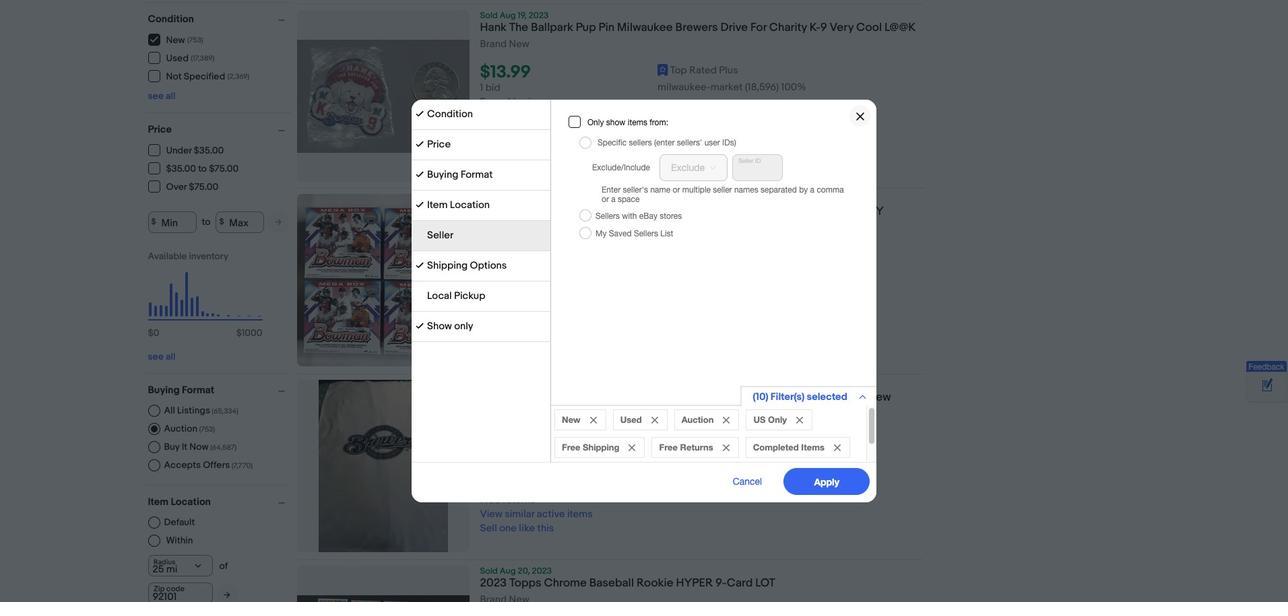 Task type: vqa. For each thing, say whether or not it's contained in the screenshot.
$10.00
no



Task type: locate. For each thing, give the bounding box(es) containing it.
2 bid from the top
[[486, 280, 501, 293]]

free for free shipping
[[562, 442, 581, 453]]

1 aug from the top
[[500, 10, 516, 21]]

2 top rated plus from the top
[[671, 448, 739, 461]]

1 top rated plus from the top
[[671, 64, 739, 77]]

2 1 bid from the top
[[480, 280, 501, 293]]

filter applied image inside buying format 'tab'
[[416, 171, 424, 179]]

filter applied image for buying
[[416, 171, 424, 179]]

100% inside milwaukee-market (18,596) 100% free shipping
[[782, 81, 807, 94]]

rated for $13.99
[[690, 64, 717, 77]]

similar
[[505, 124, 535, 137], [505, 322, 535, 335], [505, 508, 535, 521]]

1 1 from the top
[[480, 82, 483, 94]]

0 horizontal spatial baseball
[[590, 577, 634, 591]]

lot up sealed
[[480, 205, 500, 218]]

show only
[[427, 320, 474, 333]]

1 horizontal spatial price
[[427, 138, 451, 151]]

l@@k left !
[[480, 405, 511, 419]]

returns
[[503, 308, 536, 321], [503, 494, 536, 507]]

1 vertical spatial similar
[[505, 322, 535, 335]]

1 vertical spatial buying
[[148, 384, 180, 397]]

0 vertical spatial milwaukee
[[617, 21, 673, 34]]

returns down $9.79
[[503, 494, 536, 507]]

1 filter applied image from the top
[[416, 171, 424, 179]]

1 bid up condition tab
[[480, 82, 501, 94]]

Minimum Value in $ text field
[[148, 211, 196, 233]]

for
[[751, 21, 767, 34]]

0 vertical spatial item location
[[427, 199, 490, 212]]

1 vertical spatial condition
[[427, 108, 473, 121]]

Maximum Value in $ text field
[[216, 211, 264, 233]]

buying format
[[427, 168, 493, 181], [148, 384, 214, 397]]

location for item location tab
[[450, 199, 490, 212]]

active
[[537, 124, 565, 137], [537, 322, 565, 335], [537, 508, 565, 521]]

1 market from the top
[[711, 81, 743, 94]]

2 this from the top
[[538, 336, 554, 349]]

1 horizontal spatial condition
[[427, 108, 473, 121]]

view similar active items link
[[480, 124, 593, 137], [480, 322, 593, 335], [480, 508, 593, 521]]

2 view from the top
[[480, 322, 503, 335]]

price for price tab
[[427, 138, 451, 151]]

baseball inside milwaukee brewers promo sga blanket big huge 39" x 56" baseball brand new l@@k !
[[788, 391, 832, 405]]

similar right 'only'
[[505, 322, 535, 335]]

0 vertical spatial 100%
[[782, 81, 807, 94]]

19, inside sold  aug 19, 2023 hank the ballpark pup pin milwaukee brewers drive for charity k-9 very cool l@@k brand new
[[518, 10, 527, 21]]

2 like from the top
[[519, 336, 535, 349]]

active inside "view similar active items sell one like this"
[[537, 124, 565, 137]]

view down $9.79
[[480, 508, 503, 521]]

free left remove filter - shipping options - free shipping image
[[562, 442, 581, 453]]

2 one from the top
[[500, 336, 517, 349]]

tab list
[[412, 100, 551, 342]]

sold inside sold  aug 19, 2023 lot of 4 (four) 2021 bowman baseball trading cards mega boxes factory sealed brand new
[[480, 194, 498, 205]]

huge
[[708, 391, 737, 405]]

1 vertical spatial price
[[427, 138, 451, 151]]

2 all from the top
[[166, 351, 176, 362]]

free down $13.99
[[480, 96, 501, 109]]

price for price dropdown button
[[148, 123, 172, 136]]

used for used (17,389)
[[166, 53, 189, 64]]

sold
[[480, 10, 498, 21], [480, 194, 498, 205], [480, 566, 498, 577]]

brand down sealed
[[480, 236, 507, 249]]

rookie
[[637, 577, 674, 591]]

2023 inside sold  aug 19, 2023 lot of 4 (four) 2021 bowman baseball trading cards mega boxes factory sealed brand new
[[529, 194, 549, 205]]

free for free returns view similar active items sell one like this
[[480, 494, 501, 507]]

3 view similar active items link from the top
[[480, 508, 593, 521]]

condition up price tab
[[427, 108, 473, 121]]

see for price
[[148, 351, 164, 362]]

 (64,587) Items text field
[[209, 443, 237, 452]]

buying format down price tab
[[427, 168, 493, 181]]

local pickup
[[427, 290, 486, 303]]

2 vertical spatial view
[[480, 508, 503, 521]]

only
[[588, 118, 604, 127], [768, 415, 787, 425]]

1 shipping from the top
[[503, 96, 543, 109]]

1 vertical spatial bid
[[486, 280, 501, 293]]

0 vertical spatial all
[[166, 90, 176, 101]]

0 vertical spatial plus
[[719, 64, 739, 77]]

under $35.00 link
[[148, 144, 225, 156]]

2 see from the top
[[148, 351, 164, 362]]

only right us
[[768, 415, 787, 425]]

$75.00
[[209, 163, 239, 175], [189, 181, 218, 193]]

2 active from the top
[[537, 322, 565, 335]]

item up default link
[[148, 496, 169, 509]]

0 horizontal spatial buying format
[[148, 384, 214, 397]]

2 1 from the top
[[480, 280, 483, 293]]

0 horizontal spatial shipping
[[427, 259, 468, 272]]

format
[[461, 168, 493, 181], [182, 384, 214, 397]]

19, right hank
[[518, 10, 527, 21]]

1 horizontal spatial only
[[768, 415, 787, 425]]

free up 'show only' tab
[[480, 294, 501, 307]]

1 horizontal spatial buying
[[427, 168, 459, 181]]

3 like from the top
[[519, 523, 535, 535]]

aug inside sold  aug 19, 2023 hank the ballpark pup pin milwaukee brewers drive for charity k-9 very cool l@@k brand new
[[500, 10, 516, 21]]

lot inside sold  aug 19, 2023 lot of 4 (four) 2021 bowman baseball trading cards mega boxes factory sealed brand new
[[480, 205, 500, 218]]

1 all from the top
[[166, 90, 176, 101]]

filter applied image inside 'show only' tab
[[416, 322, 424, 330]]

1 vertical spatial l@@k
[[480, 405, 511, 419]]

2 view similar active items link from the top
[[480, 322, 593, 335]]

lot
[[480, 205, 500, 218], [756, 577, 776, 591]]

new down sealed
[[509, 236, 530, 249]]

100% down "charity"
[[782, 81, 807, 94]]

1 top from the top
[[671, 64, 687, 77]]

1 vertical spatial item
[[148, 496, 169, 509]]

sold  aug 20, 2023 2023 topps chrome baseball rookie hyper 9-card lot
[[480, 566, 776, 591]]

1 horizontal spatial brewers
[[676, 21, 718, 34]]

item location up 'default'
[[148, 496, 211, 509]]

location inside tab
[[450, 199, 490, 212]]

0 vertical spatial shipping
[[427, 259, 468, 272]]

filter applied image inside condition tab
[[416, 110, 424, 118]]

(753) up buy it now (64,587)
[[199, 425, 215, 434]]

(four)
[[530, 205, 566, 218]]

1 see all from the top
[[148, 90, 176, 101]]

0 vertical spatial see all button
[[148, 90, 176, 101]]

buying inside 'tab'
[[427, 168, 459, 181]]

1 similar from the top
[[505, 124, 535, 137]]

top rated plus up milwaukee-market (18,596) 100% in the right bottom of the page
[[671, 448, 739, 461]]

0 vertical spatial similar
[[505, 124, 535, 137]]

new right selected
[[868, 391, 891, 405]]

1 vertical spatial filter applied image
[[416, 140, 424, 148]]

2 see all button from the top
[[148, 351, 176, 362]]

to down the under $35.00
[[198, 163, 207, 175]]

l@@k
[[885, 21, 916, 34], [480, 405, 511, 419]]

sold inside sold  aug 19, 2023 hank the ballpark pup pin milwaukee brewers drive for charity k-9 very cool l@@k brand new
[[480, 10, 498, 21]]

price inside tab
[[427, 138, 451, 151]]

1 one from the top
[[500, 138, 517, 151]]

hank the ballpark pup pin milwaukee brewers drive for charity k-9 very cool l@@k image
[[297, 40, 469, 153]]

sold inside sold  aug 20, 2023 2023 topps chrome baseball rookie hyper 9-card lot
[[480, 566, 498, 577]]

apply button
[[784, 468, 870, 495]]

1 vertical spatial rated
[[690, 448, 717, 461]]

new down the
[[509, 38, 530, 51]]

brewers left 'promo'
[[539, 391, 581, 405]]

new inside sold  aug 19, 2023 hank the ballpark pup pin milwaukee brewers drive for charity k-9 very cool l@@k brand new
[[509, 38, 530, 51]]

format inside 'tab'
[[461, 168, 493, 181]]

3 aug from the top
[[500, 566, 516, 577]]

market down remove filter - show only - free returns icon
[[711, 465, 743, 478]]

location down buying format 'tab'
[[450, 199, 490, 212]]

filter applied image for item
[[416, 201, 424, 209]]

top up milwaukee-market (18,596) 100% free shipping
[[671, 64, 687, 77]]

condition tab
[[412, 100, 551, 130]]

1 horizontal spatial auction
[[682, 415, 714, 425]]

$75.00 down the under $35.00
[[209, 163, 239, 175]]

$79.99
[[480, 260, 533, 281]]

filter applied image
[[416, 110, 424, 118], [416, 140, 424, 148], [416, 322, 424, 330]]

0 vertical spatial sold
[[480, 10, 498, 21]]

1 vertical spatial (18,596)
[[745, 465, 779, 478]]

available
[[148, 250, 187, 262]]

0 horizontal spatial location
[[171, 496, 211, 509]]

(18,596) down for
[[745, 81, 779, 94]]

items inside free returns view similar active items sell one like this
[[567, 508, 593, 521]]

free left the returns
[[659, 442, 678, 453]]

2 vertical spatial sold
[[480, 566, 498, 577]]

item location inside tab
[[427, 199, 490, 212]]

2 vertical spatial aug
[[500, 566, 516, 577]]

2 (18,596) from the top
[[745, 465, 779, 478]]

1 vertical spatial used
[[621, 415, 642, 425]]

condition inside tab
[[427, 108, 473, 121]]

free down $9.79
[[480, 494, 501, 507]]

1 down the options
[[480, 280, 483, 293]]

0 vertical spatial rated
[[690, 64, 717, 77]]

2 see all from the top
[[148, 351, 176, 362]]

(18,596) for milwaukee-market (18,596) 100% free shipping
[[745, 81, 779, 94]]

(18,596) inside milwaukee-market (18,596) 100% free shipping
[[745, 81, 779, 94]]

l@@k inside milwaukee brewers promo sga blanket big huge 39" x 56" baseball brand new l@@k !
[[480, 405, 511, 419]]

0 vertical spatial lot
[[480, 205, 500, 218]]

bid for $13.99
[[486, 82, 501, 94]]

condition for condition dropdown button
[[148, 12, 194, 25]]

19, for $13.99
[[518, 10, 527, 21]]

baseball for trading
[[643, 205, 687, 218]]

brand
[[480, 38, 507, 51], [480, 236, 507, 249], [835, 391, 866, 405]]

see all
[[148, 90, 176, 101], [148, 351, 176, 362]]

2 100% from the top
[[782, 465, 807, 478]]

0 vertical spatial 1
[[480, 82, 483, 94]]

milwaukee right pin
[[617, 21, 673, 34]]

aug left 20,
[[500, 566, 516, 577]]

0 vertical spatial price
[[148, 123, 172, 136]]

0 vertical spatial condition
[[148, 12, 194, 25]]

1 sold from the top
[[480, 10, 498, 21]]

1 horizontal spatial l@@k
[[885, 21, 916, 34]]

2021
[[569, 205, 593, 218]]

milwaukee- up from:
[[658, 81, 711, 94]]

2 vertical spatial this
[[538, 523, 554, 535]]

plus up milwaukee-market (18,596) 100% in the right bottom of the page
[[719, 448, 739, 461]]

format for buying format 'tab'
[[461, 168, 493, 181]]

aug for $13.99
[[500, 10, 516, 21]]

1 vertical spatial $75.00
[[189, 181, 218, 193]]

see all down not
[[148, 90, 176, 101]]

2 milwaukee- from the top
[[658, 465, 711, 478]]

1 19, from the top
[[518, 10, 527, 21]]

0 vertical spatial active
[[537, 124, 565, 137]]

sell one like this link down pickup
[[480, 336, 554, 349]]

format up all listings (65,334)
[[182, 384, 214, 397]]

(753) for auction
[[199, 425, 215, 434]]

free shipping
[[562, 442, 620, 453]]

!
[[514, 405, 518, 419]]

1 sell one like this link from the top
[[480, 138, 554, 151]]

3 similar from the top
[[505, 508, 535, 521]]

location up 'default'
[[171, 496, 211, 509]]

2 vertical spatial filter applied image
[[416, 262, 424, 270]]

0 vertical spatial bid
[[486, 82, 501, 94]]

2 vertical spatial brand
[[835, 391, 866, 405]]

dialog
[[0, 0, 1289, 603]]

$75.00 down $35.00 to $75.00
[[189, 181, 218, 193]]

1 view from the top
[[480, 124, 503, 137]]

2023 right the
[[529, 10, 549, 21]]

0 vertical spatial see all
[[148, 90, 176, 101]]

milwaukee-market (18,596) 100% free shipping
[[480, 81, 807, 109]]

1 vertical spatial view similar active items link
[[480, 322, 593, 335]]

2 market from the top
[[711, 465, 743, 478]]

condition up new (753)
[[148, 12, 194, 25]]

view right 'only'
[[480, 322, 503, 335]]

price down condition tab
[[427, 138, 451, 151]]

all down not
[[166, 90, 176, 101]]

item location up seller
[[427, 199, 490, 212]]

1 vertical spatial top rated plus
[[671, 448, 739, 461]]

20,
[[518, 566, 530, 577]]

0 vertical spatial this
[[538, 138, 554, 151]]

view up buying format 'tab'
[[480, 124, 503, 137]]

3 sell from the top
[[480, 523, 497, 535]]

2 vertical spatial view similar active items link
[[480, 508, 593, 521]]

1 vertical spatial filter applied image
[[416, 201, 424, 209]]

2 vertical spatial like
[[519, 523, 535, 535]]

local
[[427, 290, 452, 303]]

2 filter applied image from the top
[[416, 201, 424, 209]]

0 vertical spatial sell
[[480, 138, 497, 151]]

shipping
[[427, 259, 468, 272], [583, 442, 620, 453]]

sold  aug 19, 2023 lot of 4 (four) 2021 bowman baseball trading cards mega boxes factory sealed brand new
[[480, 194, 884, 249]]

of
[[502, 205, 517, 218]]

baseball up remove filter - item location - us only icon
[[788, 391, 832, 405]]

2 vertical spatial active
[[537, 508, 565, 521]]

free inside free returns view similar active items sell one like this
[[480, 494, 501, 507]]

all for price
[[166, 351, 176, 362]]

2023 for ballpark
[[529, 10, 549, 21]]

(18,596) down completed
[[745, 465, 779, 478]]

1 bid from the top
[[486, 82, 501, 94]]

1 horizontal spatial item
[[427, 199, 448, 212]]

1 (18,596) from the top
[[745, 81, 779, 94]]

lot right card
[[756, 577, 776, 591]]

1 up condition tab
[[480, 82, 483, 94]]

top rated plus
[[671, 64, 739, 77], [671, 448, 739, 461]]

location
[[450, 199, 490, 212], [171, 496, 211, 509]]

1 vertical spatial 19,
[[518, 194, 527, 205]]

item location for item location tab
[[427, 199, 490, 212]]

see all button down 0
[[148, 351, 176, 362]]

buying up all
[[148, 384, 180, 397]]

cancel button
[[718, 468, 777, 495]]

$35.00 up $35.00 to $75.00
[[194, 145, 224, 156]]

items inside "view similar active items sell one like this"
[[567, 124, 593, 137]]

2023 right 20,
[[532, 566, 552, 577]]

price up under
[[148, 123, 172, 136]]

buying down price tab
[[427, 168, 459, 181]]

to right the minimum value in $ 'text box' at the top of the page
[[202, 216, 211, 228]]

rated down sold  aug 19, 2023 hank the ballpark pup pin milwaukee brewers drive for charity k-9 very cool l@@k brand new at the top
[[690, 64, 717, 77]]

active inside free returns view similar active items sell one like this
[[537, 508, 565, 521]]

show
[[427, 320, 452, 333]]

1 this from the top
[[538, 138, 554, 151]]

0 vertical spatial (18,596)
[[745, 81, 779, 94]]

(7,770)
[[232, 461, 253, 470]]

19, inside sold  aug 19, 2023 lot of 4 (four) 2021 bowman baseball trading cards mega boxes factory sealed brand new
[[518, 194, 527, 205]]

3 filter applied image from the top
[[416, 322, 424, 330]]

0 vertical spatial milwaukee-
[[658, 81, 711, 94]]

1 filter applied image from the top
[[416, 110, 424, 118]]

view similar active items link down $13.99
[[480, 124, 593, 137]]

sell one like this link
[[480, 138, 554, 151], [480, 336, 554, 349], [480, 523, 554, 535]]

buying format inside 'tab'
[[427, 168, 493, 181]]

baseball left rookie
[[590, 577, 634, 591]]

2 filter applied image from the top
[[416, 140, 424, 148]]

0 horizontal spatial auction
[[164, 423, 197, 434]]

all for condition
[[166, 90, 176, 101]]

milwaukee- inside milwaukee-market (18,596) 100% free shipping
[[658, 81, 711, 94]]

2023 right 4
[[529, 194, 549, 205]]

$13.99
[[480, 62, 531, 83]]

sell
[[480, 138, 497, 151], [480, 336, 497, 349], [480, 523, 497, 535]]

shipping down $13.99
[[503, 96, 543, 109]]

(18,596) for milwaukee-market (18,596) 100%
[[745, 465, 779, 478]]

rated
[[690, 64, 717, 77], [690, 448, 717, 461]]

milwaukee- down the free returns
[[658, 465, 711, 478]]

2 plus from the top
[[719, 448, 739, 461]]

rated left remove filter - show only - free returns icon
[[690, 448, 717, 461]]

2 horizontal spatial baseball
[[788, 391, 832, 405]]

baseball
[[643, 205, 687, 218], [788, 391, 832, 405], [590, 577, 634, 591]]

(753) up the used (17,389)
[[187, 36, 203, 44]]

baseball left the trading
[[643, 205, 687, 218]]

1 vertical spatial item location
[[148, 496, 211, 509]]

condition button
[[148, 12, 291, 25]]

all up all
[[166, 351, 176, 362]]

auction up the it
[[164, 423, 197, 434]]

brand up remove filter - show only - completed items image
[[835, 391, 866, 405]]

used down sga
[[621, 415, 642, 425]]

ballpark
[[531, 21, 573, 34]]

1 vertical spatial top
[[671, 448, 687, 461]]

sell one like this link up 20,
[[480, 523, 554, 535]]

1 vertical spatial 100%
[[782, 465, 807, 478]]

1 vertical spatial shipping
[[583, 442, 620, 453]]

None text field
[[148, 583, 213, 603]]

price
[[148, 123, 172, 136], [427, 138, 451, 151]]

aug left 4
[[500, 194, 516, 205]]

2 returns from the top
[[503, 494, 536, 507]]

active inside the free shipping free returns view similar active items sell one like this
[[537, 322, 565, 335]]

very
[[830, 21, 854, 34]]

2 similar from the top
[[505, 322, 535, 335]]

aug inside sold  aug 19, 2023 lot of 4 (four) 2021 bowman baseball trading cards mega boxes factory sealed brand new
[[500, 194, 516, 205]]

1 vertical spatial 1
[[480, 280, 483, 293]]

auction for auction (753)
[[164, 423, 197, 434]]

(17,389)
[[191, 54, 215, 63]]

brand inside milwaukee brewers promo sga blanket big huge 39" x 56" baseball brand new l@@k !
[[835, 391, 866, 405]]

2023 topps chrome baseball rookie hyper 9-card lot image
[[297, 596, 469, 603]]

1 1 bid from the top
[[480, 82, 501, 94]]

2 vertical spatial one
[[500, 523, 517, 535]]

items inside dialog
[[628, 118, 648, 127]]

0 vertical spatial brand
[[480, 38, 507, 51]]

factory
[[834, 205, 884, 218]]

milwaukee
[[617, 21, 673, 34], [480, 391, 536, 405]]

buying format button
[[148, 384, 291, 397]]

1 bid for $13.99
[[480, 82, 501, 94]]

aug inside sold  aug 20, 2023 2023 topps chrome baseball rookie hyper 9-card lot
[[500, 566, 516, 577]]

view inside the free shipping free returns view similar active items sell one like this
[[480, 322, 503, 335]]

1 100% from the top
[[782, 81, 807, 94]]

items
[[802, 442, 825, 453]]

3 filter applied image from the top
[[416, 262, 424, 270]]

0 vertical spatial 1 bid
[[480, 82, 501, 94]]

lot of 4 (four) 2021 bowman baseball trading cards mega boxes factory sealed link
[[480, 205, 924, 237]]

sold left the
[[480, 10, 498, 21]]

seller
[[427, 229, 454, 242]]

shipping down remove filter - condition - new 'image'
[[583, 442, 620, 453]]

0 vertical spatial see
[[148, 90, 164, 101]]

1 vertical spatial (753)
[[199, 425, 215, 434]]

shipping down seller
[[427, 259, 468, 272]]

0
[[153, 327, 159, 339]]

see all button
[[148, 90, 176, 101], [148, 351, 176, 362]]

2023 for 4
[[529, 194, 549, 205]]

1 bid for $79.99
[[480, 280, 501, 293]]

auction
[[682, 415, 714, 425], [164, 423, 197, 434]]

show only tab
[[412, 312, 551, 342]]

3 this from the top
[[538, 523, 554, 535]]

1 vertical spatial market
[[711, 465, 743, 478]]

0 horizontal spatial buying
[[148, 384, 180, 397]]

similar inside the free shipping free returns view similar active items sell one like this
[[505, 322, 535, 335]]

2 19, from the top
[[518, 194, 527, 205]]

0 vertical spatial view
[[480, 124, 503, 137]]

2 top from the top
[[671, 448, 687, 461]]

0 horizontal spatial price
[[148, 123, 172, 136]]

bid down the options
[[486, 280, 501, 293]]

remove filter - buying format - auction image
[[723, 417, 730, 424]]

remove filter - item location - us only image
[[797, 417, 803, 424]]

1 vertical spatial format
[[182, 384, 214, 397]]

0 vertical spatial brewers
[[676, 21, 718, 34]]

1 vertical spatial brand
[[480, 236, 507, 249]]

2 sold from the top
[[480, 194, 498, 205]]

plus for $13.99
[[719, 64, 739, 77]]

1 sell from the top
[[480, 138, 497, 151]]

feedback
[[1249, 363, 1285, 372]]

buying for buying format 'tab'
[[427, 168, 459, 181]]

1 vertical spatial baseball
[[788, 391, 832, 405]]

(753) inside new (753)
[[187, 36, 203, 44]]

0 vertical spatial view similar active items link
[[480, 124, 593, 137]]

view similar active items link up 20,
[[480, 508, 593, 521]]

plus down drive
[[719, 64, 739, 77]]

2 vertical spatial baseball
[[590, 577, 634, 591]]

see all button down not
[[148, 90, 176, 101]]

item inside item location tab
[[427, 199, 448, 212]]

free returns
[[659, 442, 714, 453]]

0 horizontal spatial used
[[166, 53, 189, 64]]

$35.00 up over $75.00 link
[[166, 163, 196, 175]]

top rated plus for $9.79
[[671, 448, 739, 461]]

auction for auction
[[682, 415, 714, 425]]

view similar active items link down $79.99 at left
[[480, 322, 593, 335]]

1 vertical spatial 1 bid
[[480, 280, 501, 293]]

brand down hank
[[480, 38, 507, 51]]

l@@k right cool
[[885, 21, 916, 34]]

new inside sold  aug 19, 2023 lot of 4 (four) 2021 bowman baseball trading cards mega boxes factory sealed brand new
[[509, 236, 530, 249]]

1 horizontal spatial buying format
[[427, 168, 493, 181]]

free for free returns
[[659, 442, 678, 453]]

apply within filter image
[[223, 591, 230, 600]]

charity
[[770, 21, 807, 34]]

milwaukee up !
[[480, 391, 536, 405]]

1 returns from the top
[[503, 308, 536, 321]]

1 like from the top
[[519, 138, 535, 151]]

0 vertical spatial used
[[166, 53, 189, 64]]

top for $13.99
[[671, 64, 687, 77]]

1 bid down the options
[[480, 280, 501, 293]]

returns inside free returns view similar active items sell one like this
[[503, 494, 536, 507]]

1 vertical spatial lot
[[756, 577, 776, 591]]

2 shipping from the top
[[503, 294, 543, 307]]

shipping inside milwaukee-market (18,596) 100% free shipping
[[503, 96, 543, 109]]

see all for condition
[[148, 90, 176, 101]]

similar up 20,
[[505, 508, 535, 521]]

(753) inside 'auction (753)'
[[199, 425, 215, 434]]

free
[[480, 96, 501, 109], [480, 294, 501, 307], [480, 308, 501, 321], [562, 442, 581, 453], [659, 442, 678, 453], [480, 494, 501, 507]]

3 one from the top
[[500, 523, 517, 535]]

filter applied image inside item location tab
[[416, 201, 424, 209]]

1 vertical spatial like
[[519, 336, 535, 349]]

0 horizontal spatial condition
[[148, 12, 194, 25]]

2 sell from the top
[[480, 336, 497, 349]]

aug left ballpark
[[500, 10, 516, 21]]

market inside milwaukee-market (18,596) 100% free shipping
[[711, 81, 743, 94]]

1 vertical spatial view
[[480, 322, 503, 335]]

1 plus from the top
[[719, 64, 739, 77]]

2 aug from the top
[[500, 194, 516, 205]]

sold for $13.99
[[480, 10, 498, 21]]

1 horizontal spatial lot
[[756, 577, 776, 591]]

1 milwaukee- from the top
[[658, 81, 711, 94]]

location for item location dropdown button
[[171, 496, 211, 509]]

baseball inside sold  aug 19, 2023 lot of 4 (four) 2021 bowman baseball trading cards mega boxes factory sealed brand new
[[643, 205, 687, 218]]

0 horizontal spatial item location
[[148, 496, 211, 509]]

price button
[[148, 123, 291, 136]]

filter applied image inside price tab
[[416, 140, 424, 148]]

 (753) Items text field
[[197, 425, 215, 434]]

filter applied image
[[416, 171, 424, 179], [416, 201, 424, 209], [416, 262, 424, 270]]

100% down the completed items
[[782, 465, 807, 478]]

one
[[500, 138, 517, 151], [500, 336, 517, 349], [500, 523, 517, 535]]

1 vertical spatial location
[[171, 496, 211, 509]]

only left show
[[588, 118, 604, 127]]

1 active from the top
[[537, 124, 565, 137]]

1 see all button from the top
[[148, 90, 176, 101]]

1 rated from the top
[[690, 64, 717, 77]]

1 horizontal spatial location
[[450, 199, 490, 212]]

0 vertical spatial filter applied image
[[416, 171, 424, 179]]

brewers
[[676, 21, 718, 34], [539, 391, 581, 405]]

see all down 0
[[148, 351, 176, 362]]

1 vertical spatial see all button
[[148, 351, 176, 362]]

filter applied image inside "shipping options" tab
[[416, 262, 424, 270]]

0 vertical spatial only
[[588, 118, 604, 127]]

2023 inside sold  aug 19, 2023 hank the ballpark pup pin milwaukee brewers drive for charity k-9 very cool l@@k brand new
[[529, 10, 549, 21]]

1 see from the top
[[148, 90, 164, 101]]

$35.00 to $75.00
[[166, 163, 239, 175]]

view inside free returns view similar active items sell one like this
[[480, 508, 503, 521]]

(10)
[[753, 391, 769, 404]]

condition
[[148, 12, 194, 25], [427, 108, 473, 121]]

3 active from the top
[[537, 508, 565, 521]]

3 view from the top
[[480, 508, 503, 521]]

0 vertical spatial (753)
[[187, 36, 203, 44]]

milwaukee inside sold  aug 19, 2023 hank the ballpark pup pin milwaukee brewers drive for charity k-9 very cool l@@k brand new
[[617, 21, 673, 34]]

1 vertical spatial sell
[[480, 336, 497, 349]]

sold left of
[[480, 194, 498, 205]]

2 rated from the top
[[690, 448, 717, 461]]

bid up condition tab
[[486, 82, 501, 94]]

new
[[166, 34, 185, 46], [509, 38, 530, 51], [509, 236, 530, 249], [868, 391, 891, 405], [562, 415, 581, 425]]

one inside free returns view similar active items sell one like this
[[500, 523, 517, 535]]

top right remove filter - shipping options - free shipping image
[[671, 448, 687, 461]]

1 vertical spatial shipping
[[503, 294, 543, 307]]

3 sold from the top
[[480, 566, 498, 577]]

19, right of
[[518, 194, 527, 205]]



Task type: describe. For each thing, give the bounding box(es) containing it.
shipping inside the free shipping free returns view similar active items sell one like this
[[503, 294, 543, 307]]

39"
[[739, 391, 756, 405]]

new up the used (17,389)
[[166, 34, 185, 46]]

remove filter - shipping options - free shipping image
[[629, 445, 636, 452]]

free down pickup
[[480, 308, 501, 321]]

drive
[[721, 21, 748, 34]]

9
[[821, 21, 827, 34]]

milwaukee- for milwaukee-market (18,596) 100% free shipping
[[658, 81, 711, 94]]

remove filter - show only - free returns image
[[723, 445, 730, 452]]

sell inside free returns view similar active items sell one like this
[[480, 523, 497, 535]]

price tab
[[412, 130, 551, 160]]

2023 topps chrome baseball rookie hyper 9-card lot heading
[[480, 577, 776, 591]]

milwaukee brewers promo sga blanket big huge 39" x 56" baseball brand new l@@k ! heading
[[480, 391, 891, 419]]

free shipping free returns view similar active items sell one like this
[[480, 294, 593, 349]]

view inside "view similar active items sell one like this"
[[480, 124, 503, 137]]

0 vertical spatial to
[[198, 163, 207, 175]]

under
[[166, 145, 192, 156]]

2 sell one like this link from the top
[[480, 336, 554, 349]]

inventory
[[189, 250, 229, 262]]

default
[[164, 517, 195, 528]]

sold  aug 19, 2023 hank the ballpark pup pin milwaukee brewers drive for charity k-9 very cool l@@k brand new
[[480, 10, 916, 51]]

filter applied image for price
[[416, 140, 424, 148]]

hank the ballpark pup pin milwaukee brewers drive for charity k-9 very cool l@@k heading
[[480, 21, 916, 34]]

hank the ballpark pup pin milwaukee brewers drive for charity k-9 very cool l@@k link
[[480, 21, 924, 38]]

buying format for buying format 'tab'
[[427, 168, 493, 181]]

brewers inside milwaukee brewers promo sga blanket big huge 39" x 56" baseball brand new l@@k !
[[539, 391, 581, 405]]

brewers inside sold  aug 19, 2023 hank the ballpark pup pin milwaukee brewers drive for charity k-9 very cool l@@k brand new
[[676, 21, 718, 34]]

item for item location tab
[[427, 199, 448, 212]]

milwaukee inside milwaukee brewers promo sga blanket big huge 39" x 56" baseball brand new l@@k !
[[480, 391, 536, 405]]

free returns view similar active items sell one like this
[[480, 494, 593, 535]]

topps
[[509, 577, 542, 591]]

it
[[182, 441, 187, 453]]

2023 for chrome
[[532, 566, 552, 577]]

1 horizontal spatial shipping
[[583, 442, 620, 453]]

trading
[[690, 205, 729, 218]]

buying format for buying format dropdown button
[[148, 384, 214, 397]]

top for $9.79
[[671, 448, 687, 461]]

see all button for condition
[[148, 90, 176, 101]]

1 vertical spatial to
[[202, 216, 211, 228]]

this inside the free shipping free returns view similar active items sell one like this
[[538, 336, 554, 349]]

baseball for brand
[[788, 391, 832, 405]]

19, for $79.99
[[518, 194, 527, 205]]

 (65,334) Items text field
[[210, 407, 239, 416]]

auction (753)
[[164, 423, 215, 434]]

selected
[[807, 391, 848, 404]]

accepts
[[164, 459, 201, 471]]

lot of 4 (four) 2021 bowman baseball trading cards mega boxes factory sealed image
[[297, 194, 469, 367]]

like inside "view similar active items sell one like this"
[[519, 138, 535, 151]]

show
[[606, 118, 626, 127]]

listings
[[177, 405, 210, 416]]

k-
[[810, 21, 821, 34]]

new (753)
[[166, 34, 203, 46]]

market for milwaukee-market (18,596) 100% free shipping
[[711, 81, 743, 94]]

$35.00 to $75.00 link
[[148, 162, 239, 175]]

bid for $79.99
[[486, 280, 501, 293]]

us only
[[754, 415, 787, 425]]

2023 topps chrome baseball rookie hyper 9-card lot link
[[480, 577, 924, 595]]

1 for $13.99
[[480, 82, 483, 94]]

completed
[[753, 442, 799, 453]]

of
[[219, 560, 228, 572]]

(65,334)
[[212, 407, 239, 416]]

l@@k inside sold  aug 19, 2023 hank the ballpark pup pin milwaukee brewers drive for charity k-9 very cool l@@k brand new
[[885, 21, 916, 34]]

1 vertical spatial $35.00
[[166, 163, 196, 175]]

1000
[[242, 327, 263, 339]]

2023 left 'topps'
[[480, 577, 507, 591]]

brand inside sold  aug 19, 2023 lot of 4 (four) 2021 bowman baseball trading cards mega boxes factory sealed brand new
[[480, 236, 507, 249]]

over $75.00
[[166, 181, 218, 193]]

milwaukee-market (18,596) 100%
[[658, 465, 807, 478]]

completed items
[[753, 442, 825, 453]]

remove filter - show only - completed items image
[[834, 445, 841, 452]]

see for condition
[[148, 90, 164, 101]]

boxes
[[799, 205, 831, 218]]

free for free shipping free returns view similar active items sell one like this
[[480, 294, 501, 307]]

milwaukee brewers promo sga blanket big huge 39" x 56" baseball brand new l@@k !
[[480, 391, 891, 419]]

not
[[166, 71, 182, 82]]

milwaukee- for milwaukee-market (18,596) 100%
[[658, 465, 711, 478]]

cancel
[[733, 477, 762, 487]]

sealed
[[480, 219, 521, 233]]

(10) filter(s) selected
[[753, 391, 848, 404]]

sell inside "view similar active items sell one like this"
[[480, 138, 497, 151]]

milwaukee brewers promo sga blanket big huge 39" x 56" baseball brand new l@@k ! link
[[480, 391, 924, 423]]

0 vertical spatial $35.00
[[194, 145, 224, 156]]

apply
[[814, 476, 840, 488]]

see all for price
[[148, 351, 176, 362]]

shipping options tab
[[412, 251, 551, 282]]

9-
[[716, 577, 727, 591]]

the
[[509, 21, 529, 34]]

plus for $9.79
[[719, 448, 739, 461]]

 (7,770) Items text field
[[230, 461, 253, 470]]

blanket
[[647, 391, 686, 405]]

returns inside the free shipping free returns view similar active items sell one like this
[[503, 308, 536, 321]]

item location tab
[[412, 191, 551, 221]]

options
[[470, 259, 507, 272]]

pup
[[576, 21, 596, 34]]

buying format tab
[[412, 160, 551, 191]]

tab list containing condition
[[412, 100, 551, 342]]

see all button for price
[[148, 351, 176, 362]]

lot of 4 (four) 2021 bowman baseball trading cards mega boxes factory sealed heading
[[480, 205, 884, 233]]

filter applied image for show only
[[416, 322, 424, 330]]

used for used
[[621, 415, 642, 425]]

over
[[166, 181, 187, 193]]

filter applied image for condition
[[416, 110, 424, 118]]

dialog containing condition
[[0, 0, 1289, 603]]

baseball inside sold  aug 20, 2023 2023 topps chrome baseball rookie hyper 9-card lot
[[590, 577, 634, 591]]

not specified (2,369)
[[166, 71, 250, 82]]

all listings (65,334)
[[164, 405, 239, 416]]

returns
[[680, 442, 714, 453]]

0 vertical spatial $75.00
[[209, 163, 239, 175]]

us
[[754, 415, 766, 425]]

offers
[[203, 459, 230, 471]]

1 vertical spatial only
[[768, 415, 787, 425]]

new left remove filter - condition - new 'image'
[[562, 415, 581, 425]]

from:
[[650, 118, 669, 127]]

3 sell one like this link from the top
[[480, 523, 554, 535]]

market for milwaukee-market (18,596) 100%
[[711, 465, 743, 478]]

buying for buying format dropdown button
[[148, 384, 180, 397]]

one inside "view similar active items sell one like this"
[[500, 138, 517, 151]]

aug for $79.99
[[500, 194, 516, 205]]

remove filter - condition - used image
[[652, 417, 658, 424]]

(2,369)
[[228, 72, 250, 81]]

1 for $79.99
[[480, 280, 483, 293]]

remove filter - condition - new image
[[590, 417, 597, 424]]

available inventory
[[148, 250, 229, 262]]

shipping inside "shipping options" tab
[[427, 259, 468, 272]]

buy
[[164, 441, 180, 453]]

view similar active items sell one like this
[[480, 124, 593, 151]]

format for buying format dropdown button
[[182, 384, 214, 397]]

1 view similar active items link from the top
[[480, 124, 593, 137]]

4
[[520, 205, 527, 218]]

one inside the free shipping free returns view similar active items sell one like this
[[500, 336, 517, 349]]

similar inside free returns view similar active items sell one like this
[[505, 508, 535, 521]]

similar inside "view similar active items sell one like this"
[[505, 124, 535, 137]]

(753) for new
[[187, 36, 203, 44]]

100% for milwaukee-market (18,596) 100%
[[782, 465, 807, 478]]

sga
[[621, 391, 645, 405]]

graph of available inventory between $0 and $1000+ image
[[148, 250, 263, 345]]

shipping options
[[427, 259, 507, 272]]

(64,587)
[[210, 443, 237, 452]]

100% for milwaukee-market (18,596) 100% free shipping
[[782, 81, 807, 94]]

within
[[166, 535, 193, 547]]

top rated plus for $13.99
[[671, 64, 739, 77]]

only
[[454, 320, 474, 333]]

pin
[[599, 21, 615, 34]]

rated for $9.79
[[690, 448, 717, 461]]

accepts offers (7,770)
[[164, 459, 253, 471]]

item location for item location dropdown button
[[148, 496, 211, 509]]

this inside free returns view similar active items sell one like this
[[538, 523, 554, 535]]

(10) filter(s) selected button
[[740, 386, 877, 407]]

cards
[[732, 205, 764, 218]]

cool
[[857, 21, 882, 34]]

used (17,389)
[[166, 53, 215, 64]]

default link
[[148, 517, 195, 529]]

like inside the free shipping free returns view similar active items sell one like this
[[519, 336, 535, 349]]

under $35.00
[[166, 145, 224, 156]]

sold for $79.99
[[480, 194, 498, 205]]

item for item location dropdown button
[[148, 496, 169, 509]]

card
[[727, 577, 753, 591]]

buy it now (64,587)
[[164, 441, 237, 453]]

lot inside sold  aug 20, 2023 2023 topps chrome baseball rookie hyper 9-card lot
[[756, 577, 776, 591]]

new inside milwaukee brewers promo sga blanket big huge 39" x 56" baseball brand new l@@k !
[[868, 391, 891, 405]]

items inside the free shipping free returns view similar active items sell one like this
[[567, 322, 593, 335]]

chrome
[[544, 577, 587, 591]]

milwaukee brewers promo sga blanket big huge 39" x 56" baseball brand new l@@k ! image
[[318, 380, 448, 553]]

hyper
[[676, 577, 713, 591]]

specified
[[184, 71, 225, 82]]

this inside "view similar active items sell one like this"
[[538, 138, 554, 151]]

like inside free returns view similar active items sell one like this
[[519, 523, 535, 535]]

item location button
[[148, 496, 291, 509]]

filter(s)
[[771, 391, 805, 404]]

brand inside sold  aug 19, 2023 hank the ballpark pup pin milwaukee brewers drive for charity k-9 very cool l@@k brand new
[[480, 38, 507, 51]]

filter applied image for shipping
[[416, 262, 424, 270]]

condition for condition tab
[[427, 108, 473, 121]]

sell inside the free shipping free returns view similar active items sell one like this
[[480, 336, 497, 349]]

free inside milwaukee-market (18,596) 100% free shipping
[[480, 96, 501, 109]]



